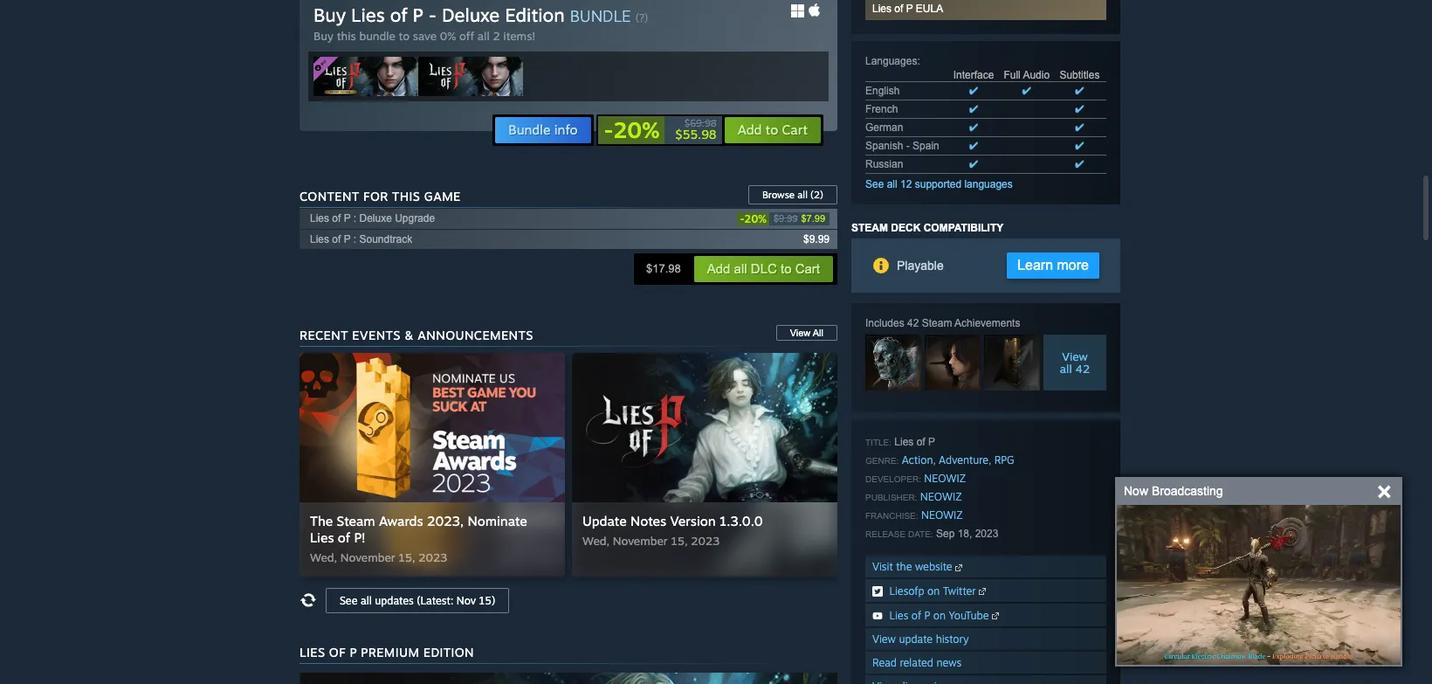 Task type: describe. For each thing, give the bounding box(es) containing it.
wed, inside update notes version 1.3.0.0 wed, november 15, 2023
[[583, 534, 610, 548]]

of down lies of p : deluxe upgrade
[[332, 233, 341, 245]]

0%
[[440, 29, 456, 43]]

$9.99 inside -20% $9.99 $7.99
[[774, 213, 798, 224]]

lies of p premium edition
[[300, 644, 474, 659]]

neowiz link for publisher:
[[921, 490, 962, 503]]

history
[[936, 632, 969, 645]]

website
[[916, 560, 953, 573]]

see for see all 12 supported languages
[[866, 178, 884, 190]]

- right info
[[604, 116, 614, 143]]

2 vertical spatial neowiz
[[922, 508, 963, 521]]

- left spain
[[907, 140, 910, 152]]

see all 12 supported languages
[[866, 178, 1013, 190]]

off
[[460, 29, 474, 43]]

add to cart link
[[724, 116, 822, 144]]

wed, inside the steam awards 2023, nominate lies of p! wed, november 15, 2023
[[310, 550, 337, 564]]

bundle
[[509, 121, 551, 138]]

version
[[671, 513, 716, 529]]

$69.98
[[685, 117, 717, 129]]

of down content
[[332, 212, 341, 224]]

recent
[[300, 327, 348, 342]]

awards
[[379, 513, 423, 529]]

of up update
[[912, 609, 922, 622]]

action
[[902, 453, 933, 466]]

the champion of evolution image
[[866, 334, 922, 390]]

liesofp
[[890, 584, 925, 597]]

nominate
[[468, 513, 527, 529]]

all for see all 12 supported languages
[[887, 178, 898, 190]]

youtube
[[949, 609, 989, 622]]

lies inside the steam awards 2023, nominate lies of p! wed, november 15, 2023
[[310, 529, 334, 546]]

all for browse all (2)
[[798, 188, 808, 201]]

(2)
[[811, 188, 824, 201]]

liesofp on twitter link
[[866, 579, 1107, 602]]

for
[[363, 188, 388, 203]]

p for lies of p on youtube
[[925, 609, 931, 622]]

view all 42
[[1060, 349, 1090, 375]]

visit the website
[[873, 560, 956, 573]]

neowiz link for developer:
[[925, 472, 966, 485]]

view all
[[790, 327, 824, 338]]

adventure link
[[939, 453, 989, 466]]

p for lies of p premium edition
[[350, 644, 357, 659]]

action link
[[902, 453, 933, 466]]

edition
[[505, 3, 565, 26]]

1 horizontal spatial to
[[766, 121, 779, 138]]

lies of p on youtube link
[[866, 603, 1107, 626]]

&
[[405, 327, 414, 342]]

add all dlc to cart
[[707, 261, 820, 276]]

title:
[[866, 437, 892, 447]]

p up buy this bundle to save 0% off all 2 items!
[[413, 3, 423, 26]]

see for see all updates (latest: nov 15)
[[340, 594, 358, 607]]

buy for this
[[314, 29, 334, 43]]

p inside title: lies of p genre: action , adventure , rpg developer: neowiz publisher: neowiz franchise: neowiz release date: sep 18, 2023
[[929, 436, 936, 448]]

12
[[901, 178, 912, 190]]

upgrade
[[395, 212, 435, 224]]

adventure
[[939, 453, 989, 466]]

1 vertical spatial cart
[[796, 261, 820, 276]]

18,
[[958, 527, 973, 540]]

all
[[813, 327, 824, 338]]

buy this bundle to save 0% off all 2 items!
[[314, 29, 536, 43]]

add to cart
[[738, 121, 808, 138]]

premium
[[361, 644, 420, 659]]

15)
[[479, 594, 496, 607]]

to for bundle
[[399, 29, 410, 43]]

1.3.0.0
[[720, 513, 763, 529]]

view for all
[[790, 327, 811, 338]]

view update history link
[[866, 628, 1107, 650]]

p!
[[354, 529, 366, 546]]

languages
[[965, 178, 1013, 190]]

supported
[[915, 178, 962, 190]]

title: lies of p genre: action , adventure , rpg developer: neowiz publisher: neowiz franchise: neowiz release date: sep 18, 2023
[[866, 436, 1015, 540]]

broadcasting
[[1152, 484, 1224, 498]]

subtitles
[[1060, 69, 1100, 81]]

of left eula
[[895, 2, 904, 15]]

2023 inside the steam awards 2023, nominate lies of p! wed, november 15, 2023
[[419, 550, 447, 564]]

content
[[300, 188, 360, 203]]

soundtrack
[[359, 233, 413, 245]]

languages
[[866, 55, 918, 67]]

liesofp on twitter
[[890, 584, 976, 597]]

now broadcasting link
[[1124, 482, 1224, 500]]

bundle info link
[[495, 116, 592, 144]]

2023 inside update notes version 1.3.0.0 wed, november 15, 2023
[[691, 534, 720, 548]]

$69.98 $55.98
[[676, 117, 717, 141]]

release
[[866, 529, 906, 539]]

lies inside title: lies of p genre: action , adventure , rpg developer: neowiz publisher: neowiz franchise: neowiz release date: sep 18, 2023
[[895, 436, 914, 448]]

recent events & announcements
[[300, 327, 534, 342]]

spanish - spain
[[866, 140, 940, 152]]

browse
[[763, 188, 795, 201]]

spain
[[913, 140, 940, 152]]

lies of p on youtube
[[890, 609, 989, 622]]

all left 2
[[478, 29, 490, 43]]

15, inside update notes version 1.3.0.0 wed, november 15, 2023
[[671, 534, 688, 548]]

- up save
[[429, 3, 437, 26]]

p for lies of p : deluxe upgrade
[[344, 212, 351, 224]]

update notes version 1.3.0.0 wed, november 15, 2023
[[583, 513, 763, 548]]

this
[[392, 188, 420, 203]]

achievements
[[955, 317, 1021, 329]]

p for lies of p eula
[[907, 2, 913, 15]]

0 horizontal spatial deluxe
[[359, 212, 392, 224]]

this
[[337, 29, 356, 43]]

french
[[866, 103, 898, 115]]

of left premium
[[329, 644, 346, 659]]

now
[[1124, 484, 1149, 498]]

news
[[937, 656, 962, 669]]

-20%
[[604, 116, 660, 143]]

game
[[424, 188, 461, 203]]

2023,
[[427, 513, 464, 529]]

developer:
[[866, 474, 922, 484]]

the
[[310, 513, 333, 529]]

full
[[1004, 69, 1021, 81]]

announcements
[[418, 327, 534, 342]]

- up add all dlc to cart
[[740, 212, 745, 225]]

1 horizontal spatial deluxe
[[442, 3, 500, 26]]

1 , from the left
[[933, 454, 936, 466]]

add for add to cart
[[738, 121, 762, 138]]



Task type: locate. For each thing, give the bounding box(es) containing it.
cart up browse all (2) on the top
[[782, 121, 808, 138]]

on down website
[[928, 584, 940, 597]]

2 vertical spatial to
[[781, 261, 792, 276]]

of inside title: lies of p genre: action , adventure , rpg developer: neowiz publisher: neowiz franchise: neowiz release date: sep 18, 2023
[[917, 436, 926, 448]]

20% for -20% $9.99 $7.99
[[745, 212, 767, 225]]

to right dlc
[[781, 261, 792, 276]]

2023 down version
[[691, 534, 720, 548]]

1 vertical spatial $9.99
[[804, 233, 830, 245]]

see all 12 supported languages link
[[866, 178, 1013, 190]]

p up view update history
[[925, 609, 931, 622]]

1 vertical spatial see
[[340, 594, 358, 607]]

: down eula
[[918, 55, 921, 67]]

of inside the steam awards 2023, nominate lies of p! wed, november 15, 2023
[[338, 529, 350, 546]]

german
[[866, 121, 904, 133]]

1 horizontal spatial 20%
[[745, 212, 767, 225]]

2 vertical spatial neowiz link
[[922, 508, 963, 521]]

2 , from the left
[[989, 454, 992, 466]]

steam up first lie image
[[922, 317, 953, 329]]

1 buy from the top
[[314, 3, 346, 26]]

1 horizontal spatial steam
[[852, 222, 888, 234]]

events
[[352, 327, 401, 342]]

p for lies of p : soundtrack
[[344, 233, 351, 245]]

on down liesofp on twitter
[[934, 609, 946, 622]]

cart right dlc
[[796, 261, 820, 276]]

all for add all dlc to cart
[[734, 261, 748, 276]]

$7.99
[[802, 213, 826, 224]]

0 vertical spatial buy
[[314, 3, 346, 26]]

view all link
[[776, 325, 838, 340]]

neowiz link
[[925, 472, 966, 485], [921, 490, 962, 503], [922, 508, 963, 521]]

0 vertical spatial see
[[866, 178, 884, 190]]

languages :
[[866, 55, 921, 67]]

first lie image
[[925, 334, 981, 390]]

0 vertical spatial cart
[[782, 121, 808, 138]]

strongest legion arm image
[[985, 334, 1040, 390]]

1 horizontal spatial $9.99
[[804, 233, 830, 245]]

$17.98
[[646, 262, 681, 275]]

view update history
[[873, 632, 969, 645]]

p left eula
[[907, 2, 913, 15]]

see left updates
[[340, 594, 358, 607]]

0 vertical spatial 20%
[[614, 116, 660, 143]]

0 horizontal spatial november
[[341, 550, 395, 564]]

1 horizontal spatial 2023
[[691, 534, 720, 548]]

add inside the add to cart link
[[738, 121, 762, 138]]

all left dlc
[[734, 261, 748, 276]]

0 vertical spatial deluxe
[[442, 3, 500, 26]]

november inside the steam awards 2023, nominate lies of p! wed, november 15, 2023
[[341, 550, 395, 564]]

2
[[493, 29, 500, 43]]

all left 12
[[887, 178, 898, 190]]

to for dlc
[[781, 261, 792, 276]]

p up lies of p : soundtrack
[[344, 212, 351, 224]]

spanish
[[866, 140, 904, 152]]

1 horizontal spatial 42
[[1076, 361, 1090, 375]]

20% down browse
[[745, 212, 767, 225]]

read related news
[[873, 656, 962, 669]]

nov
[[457, 594, 476, 607]]

the
[[897, 560, 912, 573]]

to up browse
[[766, 121, 779, 138]]

0 vertical spatial $9.99
[[774, 213, 798, 224]]

2 buy from the top
[[314, 29, 334, 43]]

15,
[[671, 534, 688, 548], [399, 550, 415, 564]]

buy for lies
[[314, 3, 346, 26]]

1 horizontal spatial ,
[[989, 454, 992, 466]]

buy left this
[[314, 29, 334, 43]]

bundle
[[359, 29, 396, 43]]

$9.99 down browse
[[774, 213, 798, 224]]

1 vertical spatial steam
[[922, 317, 953, 329]]

1 vertical spatial buy
[[314, 29, 334, 43]]

0 vertical spatial neowiz link
[[925, 472, 966, 485]]

all for view all 42
[[1060, 361, 1073, 375]]

1 vertical spatial 42
[[1076, 361, 1090, 375]]

42 inside view all 42
[[1076, 361, 1090, 375]]

0 vertical spatial view
[[790, 327, 811, 338]]

,
[[933, 454, 936, 466], [989, 454, 992, 466]]

-
[[429, 3, 437, 26], [604, 116, 614, 143], [907, 140, 910, 152], [740, 212, 745, 225]]

twitter
[[943, 584, 976, 597]]

all inside view all 42
[[1060, 361, 1073, 375]]

updates
[[375, 594, 414, 607]]

0 vertical spatial add
[[738, 121, 762, 138]]

: for lies of p : deluxe upgrade
[[354, 212, 357, 224]]

1 horizontal spatial 15,
[[671, 534, 688, 548]]

✔
[[970, 84, 979, 97], [1023, 84, 1032, 97], [1076, 84, 1085, 97], [970, 103, 979, 115], [1076, 103, 1085, 115], [970, 121, 979, 133], [1076, 121, 1085, 133], [970, 140, 979, 152], [1076, 140, 1085, 152], [970, 158, 979, 170], [1076, 158, 1085, 170]]

lies
[[873, 2, 892, 15], [351, 3, 385, 26], [310, 212, 329, 224], [310, 233, 329, 245], [895, 436, 914, 448], [310, 529, 334, 546], [890, 609, 909, 622], [300, 644, 325, 659]]

see down russian on the right top of the page
[[866, 178, 884, 190]]

lies of p eula link
[[873, 2, 944, 15]]

0 vertical spatial :
[[918, 55, 921, 67]]

2 vertical spatial view
[[873, 632, 896, 645]]

1 vertical spatial deluxe
[[359, 212, 392, 224]]

(latest:
[[417, 594, 454, 607]]

0 vertical spatial wed,
[[583, 534, 610, 548]]

$9.99 down '$7.99'
[[804, 233, 830, 245]]

2 horizontal spatial view
[[1063, 349, 1088, 363]]

2023 down 2023, at the bottom left of page
[[419, 550, 447, 564]]

0 horizontal spatial to
[[399, 29, 410, 43]]

info
[[555, 121, 578, 138]]

all
[[478, 29, 490, 43], [887, 178, 898, 190], [798, 188, 808, 201], [734, 261, 748, 276], [1060, 361, 1073, 375], [361, 594, 372, 607]]

steam deck compatibility
[[852, 222, 1004, 234]]

1 horizontal spatial view
[[873, 632, 896, 645]]

buy lies of p - deluxe edition bundle (?)
[[314, 3, 648, 26]]

42
[[908, 317, 919, 329], [1076, 361, 1090, 375]]

add all dlc to cart link
[[693, 255, 834, 283]]

genre:
[[866, 456, 899, 465]]

edition
[[423, 644, 474, 659]]

steam inside the steam awards 2023, nominate lies of p! wed, november 15, 2023
[[337, 513, 375, 529]]

wed,
[[583, 534, 610, 548], [310, 550, 337, 564]]

0 vertical spatial november
[[613, 534, 668, 548]]

2 vertical spatial steam
[[337, 513, 375, 529]]

20% left $69.98 $55.98
[[614, 116, 660, 143]]

browse all (2)
[[763, 188, 824, 201]]

of left p!
[[338, 529, 350, 546]]

:
[[918, 55, 921, 67], [354, 212, 357, 224], [354, 233, 357, 245]]

add
[[738, 121, 762, 138], [707, 261, 731, 276]]

deluxe down "for"
[[359, 212, 392, 224]]

of up 'bundle'
[[390, 3, 408, 26]]

view inside view all 42
[[1063, 349, 1088, 363]]

learn more
[[1018, 257, 1089, 272]]

wed, down the
[[310, 550, 337, 564]]

15, down version
[[671, 534, 688, 548]]

november down notes
[[613, 534, 668, 548]]

see
[[866, 178, 884, 190], [340, 594, 358, 607]]

all right strongest legion arm image
[[1060, 361, 1073, 375]]

deluxe up off
[[442, 3, 500, 26]]

view right strongest legion arm image
[[1063, 349, 1088, 363]]

playable
[[897, 258, 944, 272]]

0 horizontal spatial see
[[340, 594, 358, 607]]

more
[[1058, 257, 1089, 272]]

2023 inside title: lies of p genre: action , adventure , rpg developer: neowiz publisher: neowiz franchise: neowiz release date: sep 18, 2023
[[976, 527, 999, 540]]

, left rpg
[[989, 454, 992, 466]]

2 vertical spatial :
[[354, 233, 357, 245]]

steam right the
[[337, 513, 375, 529]]

update
[[583, 513, 627, 529]]

audio
[[1023, 69, 1050, 81]]

lies of p : deluxe upgrade
[[310, 212, 435, 224]]

0 vertical spatial steam
[[852, 222, 888, 234]]

1 vertical spatial wed,
[[310, 550, 337, 564]]

0 horizontal spatial add
[[707, 261, 731, 276]]

add for add all dlc to cart
[[707, 261, 731, 276]]

1 vertical spatial to
[[766, 121, 779, 138]]

see all updates (latest: nov 15)
[[340, 594, 496, 607]]

neowiz link for franchise:
[[922, 508, 963, 521]]

: for lies of p : soundtrack
[[354, 233, 357, 245]]

content for this game
[[300, 188, 461, 203]]

russian
[[866, 158, 904, 170]]

0 horizontal spatial 2023
[[419, 550, 447, 564]]

1 horizontal spatial see
[[866, 178, 884, 190]]

add right $69.98
[[738, 121, 762, 138]]

p left premium
[[350, 644, 357, 659]]

1 vertical spatial :
[[354, 212, 357, 224]]

p up action link
[[929, 436, 936, 448]]

the steam awards 2023, nominate lies of p! wed, november 15, 2023
[[310, 513, 527, 564]]

20% for -20%
[[614, 116, 660, 143]]

sep
[[936, 527, 955, 540]]

includes
[[866, 317, 905, 329]]

1 horizontal spatial november
[[613, 534, 668, 548]]

0 horizontal spatial 15,
[[399, 550, 415, 564]]

buy up this
[[314, 3, 346, 26]]

view left all
[[790, 327, 811, 338]]

1 vertical spatial 15,
[[399, 550, 415, 564]]

all left (2)
[[798, 188, 808, 201]]

interface
[[954, 69, 995, 81]]

rpg link
[[995, 453, 1015, 466]]

lies of p eula
[[873, 2, 944, 15]]

0 horizontal spatial wed,
[[310, 550, 337, 564]]

1 vertical spatial neowiz
[[921, 490, 962, 503]]

of up action
[[917, 436, 926, 448]]

15, inside the steam awards 2023, nominate lies of p! wed, november 15, 2023
[[399, 550, 415, 564]]

related
[[900, 656, 934, 669]]

2 horizontal spatial steam
[[922, 317, 953, 329]]

to left save
[[399, 29, 410, 43]]

read
[[873, 656, 897, 669]]

0 horizontal spatial 42
[[908, 317, 919, 329]]

2023 right 18,
[[976, 527, 999, 540]]

steam left deck
[[852, 222, 888, 234]]

1 vertical spatial neowiz link
[[921, 490, 962, 503]]

0 horizontal spatial ,
[[933, 454, 936, 466]]

: up lies of p : soundtrack
[[354, 212, 357, 224]]

view for all
[[1063, 349, 1088, 363]]

all left updates
[[361, 594, 372, 607]]

1 vertical spatial on
[[934, 609, 946, 622]]

0 horizontal spatial steam
[[337, 513, 375, 529]]

view for update
[[873, 632, 896, 645]]

(?)
[[636, 11, 648, 24]]

november
[[613, 534, 668, 548], [341, 550, 395, 564]]

franchise:
[[866, 511, 919, 520]]

1 vertical spatial november
[[341, 550, 395, 564]]

learn
[[1018, 257, 1054, 272]]

1 vertical spatial 20%
[[745, 212, 767, 225]]

view up read
[[873, 632, 896, 645]]

bundle info
[[509, 121, 578, 138]]

dlc
[[751, 261, 777, 276]]

15, down awards
[[399, 550, 415, 564]]

0 vertical spatial neowiz
[[925, 472, 966, 485]]

1 horizontal spatial wed,
[[583, 534, 610, 548]]

42 right 'includes'
[[908, 317, 919, 329]]

now broadcasting
[[1124, 484, 1224, 498]]

date:
[[908, 529, 934, 539]]

0 horizontal spatial 20%
[[614, 116, 660, 143]]

all for see all updates (latest: nov 15)
[[361, 594, 372, 607]]

add inside the add all dlc to cart link
[[707, 261, 731, 276]]

$55.98
[[676, 126, 717, 141]]

add left dlc
[[707, 261, 731, 276]]

0 horizontal spatial $9.99
[[774, 213, 798, 224]]

november down p!
[[341, 550, 395, 564]]

2 horizontal spatial to
[[781, 261, 792, 276]]

1 horizontal spatial add
[[738, 121, 762, 138]]

steam
[[852, 222, 888, 234], [922, 317, 953, 329], [337, 513, 375, 529]]

1 vertical spatial view
[[1063, 349, 1088, 363]]

november inside update notes version 1.3.0.0 wed, november 15, 2023
[[613, 534, 668, 548]]

0 vertical spatial 15,
[[671, 534, 688, 548]]

0 horizontal spatial view
[[790, 327, 811, 338]]

2 horizontal spatial 2023
[[976, 527, 999, 540]]

wed, down update
[[583, 534, 610, 548]]

1 vertical spatial add
[[707, 261, 731, 276]]

, left adventure link
[[933, 454, 936, 466]]

42 right strongest legion arm image
[[1076, 361, 1090, 375]]

p down lies of p : deluxe upgrade
[[344, 233, 351, 245]]

0 vertical spatial to
[[399, 29, 410, 43]]

lies of p : soundtrack
[[310, 233, 413, 245]]

: down lies of p : deluxe upgrade
[[354, 233, 357, 245]]

of
[[895, 2, 904, 15], [390, 3, 408, 26], [332, 212, 341, 224], [332, 233, 341, 245], [917, 436, 926, 448], [338, 529, 350, 546], [912, 609, 922, 622], [329, 644, 346, 659]]

0 vertical spatial on
[[928, 584, 940, 597]]

0 vertical spatial 42
[[908, 317, 919, 329]]



Task type: vqa. For each thing, say whether or not it's contained in the screenshot.
left Turn-
no



